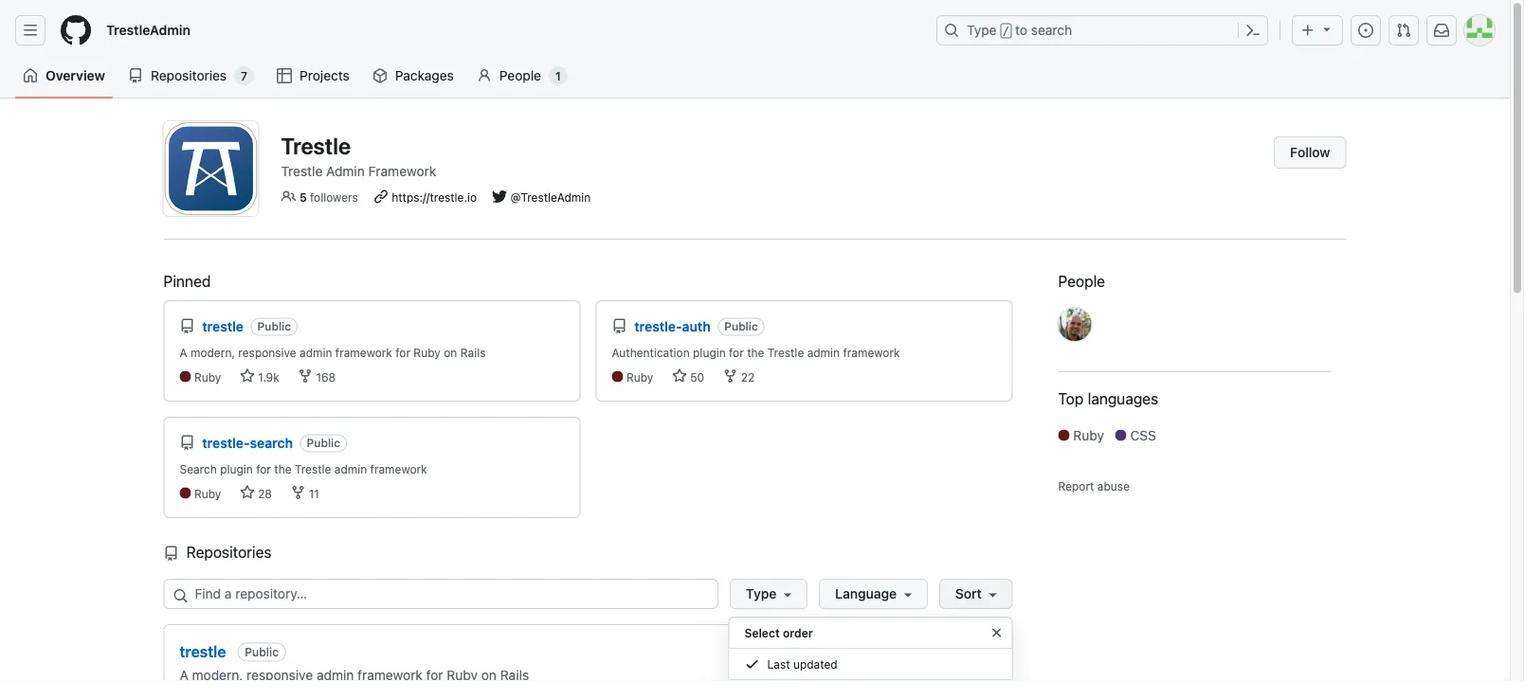 Task type: describe. For each thing, give the bounding box(es) containing it.
packages
[[395, 68, 454, 83]]

trestle trestle admin framework
[[281, 132, 436, 179]]

Follow TrestleAdmin submit
[[1274, 137, 1347, 169]]

admin
[[326, 164, 365, 179]]

search plugin for the trestle admin framework
[[180, 463, 427, 476]]

language button
[[819, 579, 928, 610]]

@trestleadmin link
[[510, 191, 591, 204]]

trestleadmin
[[106, 22, 190, 38]]

22
[[738, 371, 755, 384]]

table image
[[277, 68, 292, 83]]

1 horizontal spatial search
[[1031, 22, 1072, 38]]

framework
[[368, 164, 436, 179]]

1
[[556, 69, 561, 82]]

1 vertical spatial trestle
[[180, 643, 226, 661]]

select
[[745, 627, 780, 640]]

public for trestle
[[257, 320, 291, 334]]

sort button
[[939, 579, 1013, 610]]

ruby left on
[[414, 346, 441, 359]]

forks image for trestle-search
[[290, 485, 306, 501]]

type button
[[730, 579, 808, 610]]

11 link
[[290, 485, 319, 502]]

authentication plugin for the trestle admin framework
[[612, 346, 900, 359]]

50 link
[[672, 369, 705, 386]]

repo image for trestle
[[180, 319, 195, 334]]

on
[[444, 346, 457, 359]]

ruby down top
[[1073, 428, 1104, 443]]

language
[[835, 586, 897, 602]]

50
[[687, 371, 705, 384]]

stars image for trestle-search
[[240, 485, 255, 501]]

top
[[1059, 390, 1084, 408]]

@trestleadmin image
[[164, 121, 258, 216]]

forks image
[[298, 369, 313, 384]]

7
[[241, 69, 248, 82]]

triangle down image
[[1320, 21, 1335, 37]]

responsive
[[238, 346, 296, 359]]

trestle-search link
[[202, 435, 296, 451]]

0 horizontal spatial repo image
[[164, 547, 179, 562]]

none search field containing type
[[164, 579, 1013, 682]]

package image
[[372, 68, 388, 83]]

person image
[[477, 68, 492, 83]]

Find a repository… search field
[[164, 579, 719, 610]]

select order
[[745, 627, 813, 640]]

css
[[1131, 428, 1157, 443]]

for for trestle-search
[[256, 463, 271, 476]]

past year of activity element
[[850, 656, 997, 682]]

https://trestle.io
[[392, 191, 477, 204]]

the for auth
[[747, 346, 765, 359]]

overview
[[46, 68, 105, 83]]

ruby for trestle-auth
[[627, 371, 654, 384]]

1.9k
[[255, 371, 279, 384]]

modern,
[[191, 346, 235, 359]]

report abuse link
[[1059, 480, 1130, 493]]

framework for trestle-search
[[370, 463, 427, 476]]

plugin for auth
[[693, 346, 726, 359]]

twitter image
[[492, 189, 507, 204]]

1 vertical spatial repositories
[[183, 544, 272, 562]]

command palette image
[[1246, 23, 1261, 38]]

trestle-auth link
[[635, 319, 714, 334]]

sort
[[955, 586, 982, 602]]

css link
[[1116, 426, 1164, 446]]

followers
[[310, 191, 358, 204]]

repo image for 7
[[128, 68, 143, 83]]

people image
[[281, 189, 296, 204]]

pinned
[[164, 273, 211, 291]]

abuse
[[1098, 480, 1130, 493]]

0 vertical spatial trestle link
[[202, 319, 247, 334]]

/
[[1003, 25, 1010, 38]]

0 vertical spatial repositories
[[151, 68, 227, 83]]

past year of activity image
[[850, 656, 997, 682]]

order
[[783, 627, 813, 640]]

repo image for public
[[180, 436, 195, 451]]

trestle- for auth
[[635, 319, 682, 334]]



Task type: vqa. For each thing, say whether or not it's contained in the screenshot.


Task type: locate. For each thing, give the bounding box(es) containing it.
2 horizontal spatial repo image
[[612, 319, 627, 334]]

overview link
[[15, 62, 113, 90]]

1 horizontal spatial the
[[747, 346, 765, 359]]

repositories
[[151, 68, 227, 83], [183, 544, 272, 562]]

1 horizontal spatial repo image
[[180, 319, 195, 334]]

report abuse
[[1059, 480, 1130, 493]]

trestle- for search
[[202, 435, 250, 451]]

None search field
[[164, 579, 1013, 682]]

trestle down search image
[[180, 643, 226, 661]]

search
[[1031, 22, 1072, 38], [250, 435, 293, 451]]

packages link
[[365, 62, 462, 90]]

repo image up a
[[180, 319, 195, 334]]

a modern, responsive admin framework for ruby on rails
[[180, 346, 486, 359]]

admin for trestle-search
[[334, 463, 367, 476]]

0 horizontal spatial the
[[274, 463, 292, 476]]

stars image for trestle-auth
[[672, 369, 687, 384]]

people right person icon
[[499, 68, 541, 83]]

trestleadmin link
[[99, 15, 198, 45]]

people up "@spohlenz" image
[[1059, 273, 1106, 291]]

repo image
[[128, 68, 143, 83], [180, 436, 195, 451]]

languages
[[1088, 390, 1159, 408]]

trestle link up modern,
[[202, 319, 247, 334]]

ruby for trestle-search
[[194, 487, 221, 501]]

the up 22 on the bottom left of page
[[747, 346, 765, 359]]

repositories left 7
[[151, 68, 227, 83]]

1 horizontal spatial type
[[967, 22, 997, 38]]

forks image right 50
[[723, 369, 738, 384]]

projects link
[[269, 62, 357, 90]]

1 vertical spatial people
[[1059, 273, 1106, 291]]

0 horizontal spatial type
[[746, 586, 777, 602]]

@spohlenz image
[[1059, 308, 1092, 341]]

last
[[767, 658, 790, 671]]

plugin
[[693, 346, 726, 359], [220, 463, 253, 476]]

forks image down search plugin for the trestle admin framework
[[290, 485, 306, 501]]

1 vertical spatial plugin
[[220, 463, 253, 476]]

search up search plugin for the trestle admin framework
[[250, 435, 293, 451]]

1 horizontal spatial trestle-
[[635, 319, 682, 334]]

type inside popup button
[[746, 586, 777, 602]]

people
[[499, 68, 541, 83], [1059, 273, 1106, 291]]

5 followers
[[299, 191, 358, 204]]

0 horizontal spatial search
[[250, 435, 293, 451]]

admin for trestle-auth
[[807, 346, 840, 359]]

0 vertical spatial repo image
[[128, 68, 143, 83]]

1 vertical spatial repo image
[[180, 436, 195, 451]]

last updated radio item
[[730, 649, 1012, 681]]

1.9k link
[[240, 369, 279, 386]]

0 horizontal spatial plugin
[[220, 463, 253, 476]]

repo image down trestleadmin link
[[128, 68, 143, 83]]

22 link
[[723, 369, 755, 386]]

trestle
[[202, 319, 244, 334], [180, 643, 226, 661]]

0 vertical spatial type
[[967, 22, 997, 38]]

for up 28
[[256, 463, 271, 476]]

trestle link
[[202, 319, 247, 334], [180, 641, 226, 664]]

repo image up search image
[[164, 547, 179, 562]]

0 vertical spatial forks image
[[723, 369, 738, 384]]

search right "to"
[[1031, 22, 1072, 38]]

stars image down authentication
[[672, 369, 687, 384]]

0 vertical spatial search
[[1031, 22, 1072, 38]]

last updated
[[767, 658, 838, 671]]

1 vertical spatial trestle link
[[180, 641, 226, 664]]

for left on
[[396, 346, 411, 359]]

for for trestle-auth
[[729, 346, 744, 359]]

rails
[[460, 346, 486, 359]]

trestle up modern,
[[202, 319, 244, 334]]

radio item
[[730, 681, 1012, 682]]

search
[[180, 463, 217, 476]]

trestle link down search image
[[180, 641, 226, 664]]

type
[[967, 22, 997, 38], [746, 586, 777, 602]]

type left /
[[967, 22, 997, 38]]

28 link
[[240, 485, 272, 502]]

ruby link
[[1059, 426, 1112, 446]]

1 vertical spatial type
[[746, 586, 777, 602]]

forks image
[[723, 369, 738, 384], [290, 485, 306, 501]]

public
[[257, 320, 291, 334], [725, 320, 758, 334], [307, 437, 340, 450], [245, 646, 279, 659]]

repositories up search image
[[183, 544, 272, 562]]

plugin up 50
[[693, 346, 726, 359]]

trestle
[[281, 132, 351, 159], [281, 164, 323, 179], [768, 346, 804, 359], [295, 463, 331, 476]]

stars image
[[240, 369, 255, 384], [672, 369, 687, 384], [240, 485, 255, 501]]

168 link
[[298, 369, 336, 386]]

admin
[[300, 346, 332, 359], [807, 346, 840, 359], [334, 463, 367, 476]]

for
[[396, 346, 411, 359], [729, 346, 744, 359], [256, 463, 271, 476]]

repo image up authentication
[[612, 319, 627, 334]]

stars image inside 1.9k link
[[240, 369, 255, 384]]

11
[[306, 487, 319, 501]]

trestle-auth
[[635, 319, 711, 334]]

auth
[[682, 319, 711, 334]]

trestle-search
[[202, 435, 293, 451]]

repo image for trestle-auth
[[612, 319, 627, 334]]

plugin for search
[[220, 463, 253, 476]]

type / to search
[[967, 22, 1072, 38]]

1 horizontal spatial forks image
[[723, 369, 738, 384]]

trestle- up the search
[[202, 435, 250, 451]]

1 horizontal spatial for
[[396, 346, 411, 359]]

1 horizontal spatial plugin
[[693, 346, 726, 359]]

public for trestle-auth
[[725, 320, 758, 334]]

0 vertical spatial trestle
[[202, 319, 244, 334]]

0 horizontal spatial trestle-
[[202, 435, 250, 451]]

trestle- up authentication
[[635, 319, 682, 334]]

0 horizontal spatial admin
[[300, 346, 332, 359]]

1 horizontal spatial admin
[[334, 463, 367, 476]]

ruby down modern,
[[194, 371, 221, 384]]

git pull request image
[[1396, 23, 1412, 38]]

stars image down trestle-search
[[240, 485, 255, 501]]

check image
[[745, 657, 760, 672]]

1 horizontal spatial people
[[1059, 273, 1106, 291]]

ruby down authentication
[[627, 371, 654, 384]]

public for trestle-search
[[307, 437, 340, 450]]

the for search
[[274, 463, 292, 476]]

trestle-
[[635, 319, 682, 334], [202, 435, 250, 451]]

0 horizontal spatial people
[[499, 68, 541, 83]]

radio item inside search field
[[730, 681, 1012, 682]]

report
[[1059, 480, 1095, 493]]

ruby
[[414, 346, 441, 359], [194, 371, 221, 384], [627, 371, 654, 384], [1073, 428, 1104, 443], [194, 487, 221, 501]]

link image
[[373, 189, 388, 204]]

28
[[255, 487, 272, 501]]

search image
[[173, 589, 188, 604]]

1 vertical spatial the
[[274, 463, 292, 476]]

projects
[[300, 68, 350, 83]]

0 vertical spatial plugin
[[693, 346, 726, 359]]

type up select
[[746, 586, 777, 602]]

2 horizontal spatial admin
[[807, 346, 840, 359]]

repo image
[[180, 319, 195, 334], [612, 319, 627, 334], [164, 547, 179, 562]]

plus image
[[1301, 23, 1316, 38]]

forks image for trestle-auth
[[723, 369, 738, 384]]

top languages
[[1059, 390, 1159, 408]]

0 horizontal spatial repo image
[[128, 68, 143, 83]]

framework for trestle-auth
[[843, 346, 900, 359]]

to
[[1015, 22, 1028, 38]]

issue opened image
[[1359, 23, 1374, 38]]

stars image for trestle
[[240, 369, 255, 384]]

authentication
[[612, 346, 690, 359]]

for up "22" link at the left bottom
[[729, 346, 744, 359]]

5
[[299, 191, 307, 204]]

1 vertical spatial forks image
[[290, 485, 306, 501]]

2 horizontal spatial for
[[729, 346, 744, 359]]

homepage image
[[61, 15, 91, 46]]

forks image inside "22" link
[[723, 369, 738, 384]]

forks image inside 11 link
[[290, 485, 306, 501]]

@trestleadmin
[[510, 191, 591, 204]]

ruby down the search
[[194, 487, 221, 501]]

a
[[180, 346, 187, 359]]

1 vertical spatial search
[[250, 435, 293, 451]]

0 vertical spatial trestle-
[[635, 319, 682, 334]]

https://trestle.io link
[[392, 191, 477, 204]]

framework
[[335, 346, 392, 359], [843, 346, 900, 359], [370, 463, 427, 476]]

the up 11 link
[[274, 463, 292, 476]]

1 horizontal spatial repo image
[[180, 436, 195, 451]]

0 vertical spatial the
[[747, 346, 765, 359]]

1 vertical spatial trestle-
[[202, 435, 250, 451]]

stars image down responsive
[[240, 369, 255, 384]]

updated
[[793, 658, 838, 671]]

stars image inside 50 link
[[672, 369, 687, 384]]

0 horizontal spatial for
[[256, 463, 271, 476]]

ruby for trestle
[[194, 371, 221, 384]]

stars image inside 28 link
[[240, 485, 255, 501]]

close menu image
[[989, 626, 1004, 641]]

0 horizontal spatial forks image
[[290, 485, 306, 501]]

168
[[313, 371, 336, 384]]

plugin down trestle-search
[[220, 463, 253, 476]]

type for type / to search
[[967, 22, 997, 38]]

the
[[747, 346, 765, 359], [274, 463, 292, 476]]

notifications image
[[1434, 23, 1450, 38]]

0 vertical spatial people
[[499, 68, 541, 83]]

people link
[[1059, 270, 1332, 293]]

repo image up the search
[[180, 436, 195, 451]]

type for type
[[746, 586, 777, 602]]

home image
[[23, 68, 38, 83]]



